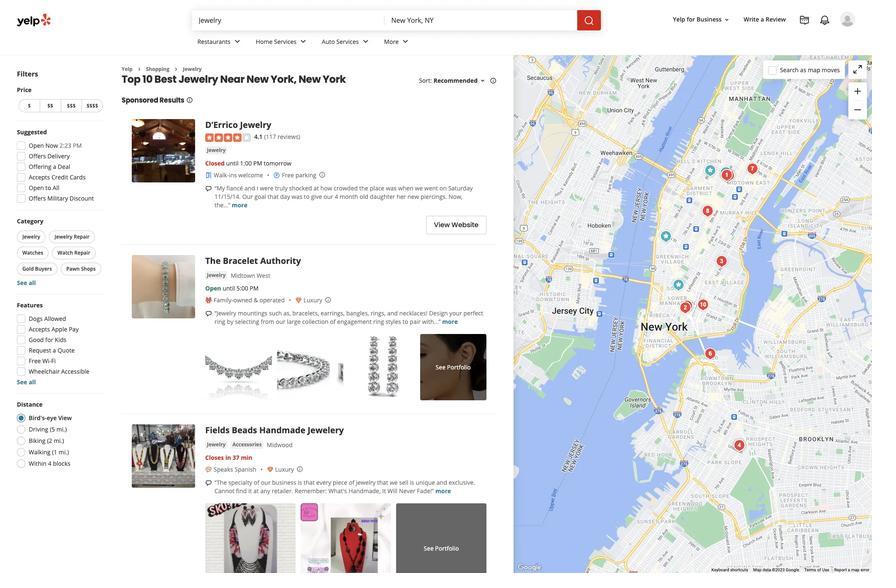 Task type: vqa. For each thing, say whether or not it's contained in the screenshot.
24 search v2 ICON at the top of page
no



Task type: describe. For each thing, give the bounding box(es) containing it.
piece
[[333, 479, 348, 487]]

selecting
[[235, 318, 259, 326]]

jewelry link right best
[[183, 65, 202, 73]]

map for error
[[852, 568, 860, 573]]

$$$ button
[[61, 99, 82, 112]]

jewelry link up closes
[[205, 441, 227, 449]]

1 vertical spatial portfolio
[[435, 545, 459, 553]]

goal
[[255, 193, 266, 201]]

jangmi image
[[718, 167, 735, 184]]

1 horizontal spatial that
[[304, 479, 315, 487]]

jewelry
[[356, 479, 376, 487]]

jewelry button up closed
[[205, 146, 227, 155]]

google image
[[516, 562, 544, 573]]

all for features
[[29, 378, 36, 386]]

view website link
[[426, 216, 487, 234]]

more link for handmade
[[436, 487, 451, 495]]

marisa perry atelier image
[[658, 228, 675, 245]]

to for d'errico jewelry
[[304, 193, 310, 201]]

16 chevron down v2 image
[[480, 77, 486, 84]]

went
[[425, 184, 438, 192]]

16 speech v2 image for d'errico jewelry
[[205, 185, 212, 192]]

(5
[[50, 425, 55, 434]]

expand map image
[[853, 64, 863, 74]]

styles
[[386, 318, 401, 326]]

4.1
[[254, 133, 263, 141]]

jewelry up 16 info v2 icon at top left
[[179, 72, 218, 86]]

specialty
[[228, 479, 252, 487]]

pawn
[[66, 265, 80, 273]]

pawn shops button
[[61, 263, 101, 275]]

necklaces!
[[400, 309, 428, 317]]

the
[[359, 184, 368, 192]]

earrings plaza image
[[699, 203, 716, 220]]

more
[[384, 37, 399, 45]]

free for free parking
[[282, 171, 294, 179]]

closes in 37 min
[[205, 454, 253, 462]]

remember:
[[295, 487, 327, 495]]

map region
[[453, 0, 872, 573]]

how
[[321, 184, 332, 192]]

midtown west
[[231, 272, 270, 280]]

business
[[272, 479, 296, 487]]

the great frog image
[[695, 297, 712, 314]]

request a quote
[[29, 346, 75, 354]]

jewelry down the
[[207, 272, 226, 279]]

free wi-fi
[[29, 357, 56, 365]]

0 vertical spatial portfolio
[[447, 363, 471, 371]]

4 inside "my fiancé and i were truly shocked at how crowded the place was when we went on saturday 11/15/14. our goal that day was to give our 4 month old daughter her new piercings. now, the…"
[[335, 193, 338, 201]]

accepts for accepts apple pay
[[29, 325, 50, 333]]

handmade
[[259, 425, 306, 436]]

$ button
[[19, 99, 40, 112]]

Find text field
[[199, 16, 378, 25]]

16 family owned v2 image
[[205, 297, 212, 304]]

as,
[[284, 309, 291, 317]]

0 vertical spatial see portfolio
[[436, 363, 471, 371]]

for for business
[[687, 15, 695, 23]]

"my
[[215, 184, 225, 192]]

2 is from the left
[[410, 479, 414, 487]]

of right piece
[[349, 479, 355, 487]]

none field find
[[199, 16, 378, 25]]

1 vertical spatial 4
[[48, 460, 51, 468]]

jewelry down category
[[22, 233, 40, 240]]

mi.) for driving (5 mi.)
[[56, 425, 67, 434]]

1 vertical spatial see portfolio
[[424, 545, 459, 553]]

were
[[260, 184, 274, 192]]

new
[[408, 193, 419, 201]]

gold buyers button
[[17, 263, 57, 275]]

dogs
[[29, 315, 43, 323]]

write a review
[[744, 15, 786, 23]]

more for handmade
[[436, 487, 451, 495]]

i
[[257, 184, 258, 192]]

auto
[[322, 37, 335, 45]]

view website
[[434, 220, 479, 230]]

24 chevron down v2 image for home services
[[298, 37, 308, 47]]

our inside "my fiancé and i were truly shocked at how crowded the place was when we went on saturday 11/15/14. our goal that day was to give our 4 month old daughter her new piercings. now, the…"
[[324, 193, 333, 201]]

a for map
[[848, 568, 851, 573]]

luxury for handmade
[[275, 466, 294, 474]]

open to all
[[29, 184, 59, 192]]

0 horizontal spatial was
[[292, 193, 302, 201]]

zoom in image
[[853, 86, 863, 96]]

(1
[[52, 448, 57, 456]]

unique
[[416, 479, 435, 487]]

good
[[29, 336, 44, 344]]

"the
[[215, 479, 227, 487]]

speaks
[[214, 466, 233, 474]]

until for bracelet
[[223, 284, 235, 292]]

closed
[[205, 159, 225, 167]]

biking
[[29, 437, 46, 445]]

jewelry inside button
[[55, 233, 72, 240]]

2 horizontal spatial that
[[377, 479, 388, 487]]

old
[[360, 193, 369, 201]]

driving (5 mi.)
[[29, 425, 67, 434]]

our
[[242, 193, 253, 201]]

of inside "jewelry mountings such as, bracelets, earrings, bangles, rings, and necklaces! design your perfect ring by selecting from our large collection of engagement ring styles to pair with…"
[[330, 318, 336, 326]]

of right specialty
[[254, 479, 260, 487]]

terms
[[805, 568, 817, 573]]

spanish
[[235, 466, 256, 474]]

"the specialty of our business is that every piece of jewelry that we sell is unique and exclusive. cannot find it at any retailer. remember: what's handmade, it will never fade!"
[[215, 479, 475, 495]]

24 chevron down v2 image for restaurants
[[232, 37, 242, 47]]

price
[[17, 86, 32, 94]]

16 chevron down v2 image
[[724, 16, 731, 23]]

accepts apple pay
[[29, 325, 79, 333]]

the bracelet authority
[[205, 255, 301, 267]]

2 new from the left
[[299, 72, 321, 86]]

group containing category
[[15, 217, 105, 287]]

at inside "my fiancé and i were truly shocked at how crowded the place was when we went on saturday 11/15/14. our goal that day was to give our 4 month old daughter her new piercings. now, the…"
[[314, 184, 319, 192]]

blocks
[[53, 460, 70, 468]]

map for moves
[[808, 66, 821, 74]]

repair for watch repair
[[74, 249, 90, 256]]

16 walk in welcome v2 image
[[205, 172, 212, 179]]

10
[[142, 72, 153, 86]]

report a map error link
[[835, 568, 870, 573]]

accessories link
[[231, 441, 263, 449]]

now,
[[449, 193, 463, 201]]

services for home services
[[274, 37, 297, 45]]

offering
[[29, 163, 51, 171]]

walk-
[[214, 171, 229, 179]]

1 vertical spatial see portfolio link
[[396, 504, 487, 573]]

terms of use
[[805, 568, 830, 573]]

terms of use link
[[805, 568, 830, 573]]

daughter
[[370, 193, 395, 201]]

a for deal
[[53, 163, 56, 171]]

0 vertical spatial more link
[[232, 201, 248, 209]]

16 chevron right v2 image for jewelry
[[173, 66, 180, 73]]

jangmi image
[[718, 167, 735, 184]]

ultimate diamond image
[[721, 167, 738, 184]]

business categories element
[[191, 30, 856, 55]]

see all button for features
[[17, 378, 36, 386]]

a for review
[[761, 15, 765, 23]]

search
[[780, 66, 799, 74]]

0 vertical spatial to
[[45, 184, 51, 192]]

services for auto services
[[337, 37, 359, 45]]

option group containing distance
[[14, 401, 105, 471]]

watches button
[[17, 247, 49, 259]]

pm for d'errico
[[253, 159, 262, 167]]

sort:
[[419, 77, 432, 85]]

4.1 star rating image
[[205, 133, 251, 142]]

1 horizontal spatial view
[[434, 220, 450, 230]]

vrai - new york image
[[670, 277, 687, 294]]

bird's-eye view
[[29, 414, 72, 422]]

jewelry right best
[[183, 65, 202, 73]]

d'errico jewelry image
[[132, 119, 195, 183]]

from
[[261, 318, 274, 326]]

bangles,
[[346, 309, 369, 317]]

1 vertical spatial view
[[58, 414, 72, 422]]

pawn shops
[[66, 265, 96, 273]]

error
[[861, 568, 870, 573]]

jewelry link up closed
[[205, 146, 227, 155]]

ling ling wu jewelry image
[[677, 300, 694, 316]]

fiancé
[[227, 184, 243, 192]]

d'errico jewelry
[[205, 119, 271, 131]]

yelp for yelp for business
[[673, 15, 686, 23]]

that inside "my fiancé and i were truly shocked at how crowded the place was when we went on saturday 11/15/14. our goal that day was to give our 4 month old daughter her new piercings. now, the…"
[[268, 193, 279, 201]]

and inside "jewelry mountings such as, bracelets, earrings, bangles, rings, and necklaces! design your perfect ring by selecting from our large collection of engagement ring styles to pair with…"
[[387, 309, 398, 317]]

credit
[[51, 173, 68, 181]]

family-owned & operated
[[214, 296, 285, 304]]

open until 5:00 pm
[[205, 284, 259, 292]]

report a map error
[[835, 568, 870, 573]]

16 info v2 image
[[186, 97, 193, 104]]

at inside "the specialty of our business is that every piece of jewelry that we sell is unique and exclusive. cannot find it at any retailer. remember: what's handmade, it will never fade!"
[[254, 487, 259, 495]]

1 horizontal spatial the bracelet authority image
[[718, 164, 735, 181]]

1 new from the left
[[247, 72, 269, 86]]

search image
[[584, 15, 594, 26]]

within 4 blocks
[[29, 460, 70, 468]]

bird's-
[[29, 414, 47, 422]]

1 is from the left
[[298, 479, 302, 487]]

2 ring from the left
[[373, 318, 384, 326]]

jewelry repair
[[55, 233, 90, 240]]

1 vertical spatial open
[[29, 184, 44, 192]]

0 vertical spatial more
[[232, 201, 248, 209]]

our inside "the specialty of our business is that every piece of jewelry that we sell is unique and exclusive. cannot find it at any retailer. remember: what's handmade, it will never fade!"
[[261, 479, 271, 487]]

16 luxury v2 image
[[267, 467, 274, 473]]

moves
[[822, 66, 840, 74]]

home services
[[256, 37, 297, 45]]

earrings,
[[321, 309, 345, 317]]

offers for offers military discount
[[29, 194, 46, 202]]

auto services link
[[315, 30, 378, 55]]

category
[[17, 217, 43, 225]]

pay
[[69, 325, 79, 333]]

more for authority
[[442, 318, 458, 326]]



Task type: locate. For each thing, give the bounding box(es) containing it.
edcora jewelry image
[[679, 298, 696, 315]]

york
[[323, 72, 346, 86]]

1 all from the top
[[29, 279, 36, 287]]

pm
[[73, 142, 82, 150], [253, 159, 262, 167], [250, 284, 259, 292]]

at
[[314, 184, 319, 192], [254, 487, 259, 495]]

1 vertical spatial offers
[[29, 194, 46, 202]]

16 luxury v2 image
[[295, 297, 302, 304]]

2 see all from the top
[[17, 378, 36, 386]]

0 vertical spatial pm
[[73, 142, 82, 150]]

keyboard shortcuts button
[[712, 567, 749, 573]]

jewelry button down the
[[205, 271, 227, 280]]

repair up the watch repair
[[74, 233, 90, 240]]

group containing features
[[14, 301, 105, 387]]

1 horizontal spatial was
[[386, 184, 397, 192]]

review
[[766, 15, 786, 23]]

0 vertical spatial all
[[29, 279, 36, 287]]

1 horizontal spatial 4
[[335, 193, 338, 201]]

jewelry button down category
[[17, 231, 46, 243]]

2 vertical spatial and
[[437, 479, 447, 487]]

0 horizontal spatial the bracelet authority image
[[132, 255, 195, 318]]

that
[[268, 193, 279, 201], [304, 479, 315, 487], [377, 479, 388, 487]]

offers
[[29, 152, 46, 160], [29, 194, 46, 202]]

0 vertical spatial was
[[386, 184, 397, 192]]

watch
[[58, 249, 73, 256]]

jewelry up 4.1
[[240, 119, 271, 131]]

until for jewelry
[[226, 159, 239, 167]]

0 vertical spatial luxury
[[304, 296, 323, 304]]

free right 16 parking v2 image
[[282, 171, 294, 179]]

24 chevron down v2 image right the auto services
[[361, 37, 371, 47]]

fields beads handmade jewelery link
[[205, 425, 344, 436]]

0 vertical spatial offers
[[29, 152, 46, 160]]

day
[[280, 193, 290, 201]]

as
[[801, 66, 807, 74]]

yelp left business
[[673, 15, 686, 23]]

yelp inside button
[[673, 15, 686, 23]]

4 down walking (1 mi.)
[[48, 460, 51, 468]]

none field near
[[391, 16, 571, 25]]

a left deal
[[53, 163, 56, 171]]

2 vertical spatial more
[[436, 487, 451, 495]]

view right eye
[[58, 414, 72, 422]]

we up will
[[390, 479, 398, 487]]

0 horizontal spatial ring
[[215, 318, 225, 326]]

mi.) for walking (1 mi.)
[[59, 448, 69, 456]]

to inside "my fiancé and i were truly shocked at how crowded the place was when we went on saturday 11/15/14. our goal that day was to give our 4 month old daughter her new piercings. now, the…"
[[304, 193, 310, 201]]

that up "remember:"
[[304, 479, 315, 487]]

biking (2 mi.)
[[29, 437, 64, 445]]

is right sell
[[410, 479, 414, 487]]

we inside "the specialty of our business is that every piece of jewelry that we sell is unique and exclusive. cannot find it at any retailer. remember: what's handmade, it will never fade!"
[[390, 479, 398, 487]]

and inside "my fiancé and i were truly shocked at how crowded the place was when we went on saturday 11/15/14. our goal that day was to give our 4 month old daughter her new piercings. now, the…"
[[245, 184, 255, 192]]

map right as
[[808, 66, 821, 74]]

wi-
[[42, 357, 51, 365]]

1:00
[[240, 159, 252, 167]]

at right it
[[254, 487, 259, 495]]

0 vertical spatial 16 speech v2 image
[[205, 185, 212, 192]]

fields beads handmade jewelery
[[205, 425, 344, 436]]

0 vertical spatial see portfolio link
[[420, 334, 487, 401]]

michael f & company image
[[721, 168, 738, 185]]

more link
[[232, 201, 248, 209], [442, 318, 458, 326], [436, 487, 451, 495]]

more link for authority
[[442, 318, 458, 326]]

services inside 'link'
[[274, 37, 297, 45]]

info icon image
[[319, 172, 326, 178], [319, 172, 326, 178], [325, 297, 332, 303], [325, 297, 332, 303], [297, 466, 303, 473], [297, 466, 303, 473]]

yelp for business
[[673, 15, 722, 23]]

0 horizontal spatial services
[[274, 37, 297, 45]]

more right fade!"
[[436, 487, 451, 495]]

shopping
[[146, 65, 170, 73]]

all down wheelchair
[[29, 378, 36, 386]]

2 24 chevron down v2 image from the left
[[401, 37, 411, 47]]

1 vertical spatial for
[[45, 336, 53, 344]]

0 horizontal spatial our
[[261, 479, 271, 487]]

recommended button
[[434, 77, 486, 85]]

dogs allowed
[[29, 315, 66, 323]]

0 horizontal spatial new
[[247, 72, 269, 86]]

16 speech v2 image left "the
[[205, 480, 212, 487]]

mi.) right (1
[[59, 448, 69, 456]]

map left error
[[852, 568, 860, 573]]

and up styles
[[387, 309, 398, 317]]

2 vertical spatial pm
[[250, 284, 259, 292]]

0 vertical spatial free
[[282, 171, 294, 179]]

yelp left 10
[[122, 65, 133, 73]]

4
[[335, 193, 338, 201], [48, 460, 51, 468]]

allowed
[[44, 315, 66, 323]]

when
[[398, 184, 414, 192]]

that up it
[[377, 479, 388, 487]]

2 16 speech v2 image from the top
[[205, 310, 212, 317]]

more link down your
[[442, 318, 458, 326]]

$$
[[47, 102, 53, 109]]

the bracelet authority image
[[718, 164, 735, 181], [132, 255, 195, 318]]

free down request
[[29, 357, 41, 365]]

16 speech v2 image left "my
[[205, 185, 212, 192]]

view left website on the right top of the page
[[434, 220, 450, 230]]

0 vertical spatial the bracelet authority image
[[718, 164, 735, 181]]

11/15/14.
[[215, 193, 241, 201]]

to left give
[[304, 193, 310, 201]]

operated
[[260, 296, 285, 304]]

open for filters
[[29, 142, 44, 150]]

2 vertical spatial 16 speech v2 image
[[205, 480, 212, 487]]

shortcuts
[[731, 568, 749, 573]]

1 see all from the top
[[17, 279, 36, 287]]

2 accepts from the top
[[29, 325, 50, 333]]

welcome
[[239, 171, 263, 179]]

jewelry repair button
[[49, 231, 95, 243]]

see all down gold
[[17, 279, 36, 287]]

see all button down gold
[[17, 279, 36, 287]]

0 horizontal spatial is
[[298, 479, 302, 487]]

to for the bracelet authority
[[403, 318, 408, 326]]

reviews)
[[278, 133, 300, 141]]

min
[[241, 454, 253, 462]]

2 all from the top
[[29, 378, 36, 386]]

jewelry button up closes
[[205, 441, 227, 449]]

mi.)
[[56, 425, 67, 434], [54, 437, 64, 445], [59, 448, 69, 456]]

ring down "jewelry
[[215, 318, 225, 326]]

$$$$
[[87, 102, 98, 109]]

yelp for business button
[[670, 12, 734, 27]]

fields beads handmade jewelery image
[[132, 425, 195, 488]]

1 horizontal spatial at
[[314, 184, 319, 192]]

1 vertical spatial yelp
[[122, 65, 133, 73]]

rings,
[[371, 309, 386, 317]]

open for sponsored results
[[205, 284, 221, 292]]

more link down our
[[232, 201, 248, 209]]

pm right 2:23
[[73, 142, 82, 150]]

her
[[397, 193, 406, 201]]

16 speech v2 image
[[205, 185, 212, 192], [205, 310, 212, 317], [205, 480, 212, 487]]

was down shocked
[[292, 193, 302, 201]]

services right auto
[[337, 37, 359, 45]]

new right 'near'
[[247, 72, 269, 86]]

0 vertical spatial map
[[808, 66, 821, 74]]

for inside yelp for business button
[[687, 15, 695, 23]]

16 speaks spanish v2 image
[[205, 467, 212, 473]]

zoom out image
[[853, 105, 863, 115]]

christina o. image
[[840, 11, 856, 27]]

16 chevron right v2 image right yelp link
[[136, 66, 143, 73]]

0 horizontal spatial yelp
[[122, 65, 133, 73]]

facets image
[[731, 437, 748, 454], [731, 437, 748, 454]]

accepts
[[29, 173, 50, 181], [29, 325, 50, 333]]

bianca jewelers image
[[744, 161, 761, 177]]

jewelery
[[308, 425, 344, 436]]

group
[[849, 82, 867, 120], [14, 128, 105, 205], [15, 217, 105, 287], [14, 301, 105, 387]]

jewelry up closes
[[207, 441, 226, 448]]

1 services from the left
[[274, 37, 297, 45]]

1 vertical spatial more link
[[442, 318, 458, 326]]

best
[[155, 72, 177, 86]]

a right write
[[761, 15, 765, 23]]

more link right fade!"
[[436, 487, 451, 495]]

offers for offers delivery
[[29, 152, 46, 160]]

apple
[[51, 325, 67, 333]]

16 speech v2 image for fields beads handmade jewelery
[[205, 480, 212, 487]]

accepts up good
[[29, 325, 50, 333]]

24 chevron down v2 image inside home services 'link'
[[298, 37, 308, 47]]

kathe's jewelry image
[[713, 253, 730, 270]]

a right report
[[848, 568, 851, 573]]

see all for category
[[17, 279, 36, 287]]

1 none field from the left
[[199, 16, 378, 25]]

2 24 chevron down v2 image from the left
[[361, 37, 371, 47]]

pm right 1:00
[[253, 159, 262, 167]]

1 horizontal spatial yelp
[[673, 15, 686, 23]]

services
[[274, 37, 297, 45], [337, 37, 359, 45]]

0 horizontal spatial to
[[45, 184, 51, 192]]

1 vertical spatial free
[[29, 357, 41, 365]]

Near text field
[[391, 16, 571, 25]]

user actions element
[[667, 11, 867, 63]]

more down our
[[232, 201, 248, 209]]

luxury
[[304, 296, 323, 304], [275, 466, 294, 474]]

ring down rings,
[[373, 318, 384, 326]]

the…"
[[215, 201, 230, 209]]

to left all
[[45, 184, 51, 192]]

price group
[[17, 86, 105, 114]]

16 speech v2 image down 16 family owned v2 image
[[205, 310, 212, 317]]

truly
[[275, 184, 288, 192]]

16 parking v2 image
[[274, 172, 280, 179]]

top
[[122, 72, 141, 86]]

speaks spanish
[[214, 466, 256, 474]]

all for category
[[29, 279, 36, 287]]

pm right 5:00
[[250, 284, 259, 292]]

24 chevron down v2 image right more at top left
[[401, 37, 411, 47]]

engagement
[[337, 318, 372, 326]]

1 offers from the top
[[29, 152, 46, 160]]

0 vertical spatial repair
[[74, 233, 90, 240]]

use
[[822, 568, 830, 573]]

open down suggested
[[29, 142, 44, 150]]

None field
[[199, 16, 378, 25], [391, 16, 571, 25]]

1 vertical spatial to
[[304, 193, 310, 201]]

1 vertical spatial see all
[[17, 378, 36, 386]]

1 vertical spatial and
[[387, 309, 398, 317]]

1 horizontal spatial is
[[410, 479, 414, 487]]

2 vertical spatial open
[[205, 284, 221, 292]]

sell
[[399, 479, 409, 487]]

1 vertical spatial accepts
[[29, 325, 50, 333]]

home
[[256, 37, 273, 45]]

0 vertical spatial we
[[415, 184, 423, 192]]

1 horizontal spatial services
[[337, 37, 359, 45]]

luxury right 16 luxury v2 icon on the left bottom of the page
[[304, 296, 323, 304]]

all down gold
[[29, 279, 36, 287]]

and right unique
[[437, 479, 447, 487]]

any
[[260, 487, 270, 495]]

see all button for category
[[17, 279, 36, 287]]

0 horizontal spatial 4
[[48, 460, 51, 468]]

24 chevron down v2 image for auto services
[[361, 37, 371, 47]]

and inside "the specialty of our business is that every piece of jewelry that we sell is unique and exclusive. cannot find it at any retailer. remember: what's handmade, it will never fade!"
[[437, 479, 447, 487]]

2 vertical spatial our
[[261, 479, 271, 487]]

0 horizontal spatial 16 chevron right v2 image
[[136, 66, 143, 73]]

0 horizontal spatial we
[[390, 479, 398, 487]]

1 16 chevron right v2 image from the left
[[136, 66, 143, 73]]

see all button down wheelchair
[[17, 378, 36, 386]]

open up 16 family owned v2 image
[[205, 284, 221, 292]]

new
[[247, 72, 269, 86], [299, 72, 321, 86]]

2 vertical spatial mi.)
[[59, 448, 69, 456]]

our inside "jewelry mountings such as, bracelets, earrings, bangles, rings, and necklaces! design your perfect ring by selecting from our large collection of engagement ring styles to pair with…"
[[276, 318, 286, 326]]

option group
[[14, 401, 105, 471]]

1 24 chevron down v2 image from the left
[[232, 37, 242, 47]]

4 left the "month"
[[335, 193, 338, 201]]

24 chevron down v2 image inside restaurants "link"
[[232, 37, 242, 47]]

16 chevron right v2 image for shopping
[[136, 66, 143, 73]]

16 info v2 image
[[490, 77, 497, 84]]

2 horizontal spatial and
[[437, 479, 447, 487]]

watch repair button
[[52, 247, 96, 259]]

0 horizontal spatial free
[[29, 357, 41, 365]]

16 speech v2 image for the bracelet authority
[[205, 310, 212, 317]]

1 vertical spatial mi.)
[[54, 437, 64, 445]]

1 horizontal spatial ring
[[373, 318, 384, 326]]

repair for jewelry repair
[[74, 233, 90, 240]]

until up 'family-'
[[223, 284, 235, 292]]

a
[[761, 15, 765, 23], [53, 163, 56, 171], [53, 346, 56, 354], [848, 568, 851, 573]]

auto services
[[322, 37, 359, 45]]

1 24 chevron down v2 image from the left
[[298, 37, 308, 47]]

keyboard
[[712, 568, 730, 573]]

accessories
[[233, 441, 262, 448]]

our down such
[[276, 318, 286, 326]]

0 vertical spatial 4
[[335, 193, 338, 201]]

1 horizontal spatial for
[[687, 15, 695, 23]]

all
[[29, 279, 36, 287], [29, 378, 36, 386]]

offers up offering
[[29, 152, 46, 160]]

24 chevron down v2 image left auto
[[298, 37, 308, 47]]

1 horizontal spatial we
[[415, 184, 423, 192]]

new left york
[[299, 72, 321, 86]]

24 chevron down v2 image
[[298, 37, 308, 47], [361, 37, 371, 47]]

projects image
[[800, 15, 810, 25]]

we up the 'new'
[[415, 184, 423, 192]]

1 see all button from the top
[[17, 279, 36, 287]]

ring concierge image
[[702, 162, 719, 179]]

portfolio
[[447, 363, 471, 371], [435, 545, 459, 553]]

24 chevron down v2 image inside more link
[[401, 37, 411, 47]]

1 16 speech v2 image from the top
[[205, 185, 212, 192]]

was
[[386, 184, 397, 192], [292, 193, 302, 201]]

0 vertical spatial and
[[245, 184, 255, 192]]

1 ring from the left
[[215, 318, 225, 326]]

0 horizontal spatial 24 chevron down v2 image
[[298, 37, 308, 47]]

mi.) for biking (2 mi.)
[[54, 437, 64, 445]]

beads
[[232, 425, 257, 436]]

0 horizontal spatial and
[[245, 184, 255, 192]]

and left 'i'
[[245, 184, 255, 192]]

1 vertical spatial map
[[852, 568, 860, 573]]

0 vertical spatial accepts
[[29, 173, 50, 181]]

luxury up business
[[275, 466, 294, 474]]

open left all
[[29, 184, 44, 192]]

24 chevron down v2 image
[[232, 37, 242, 47], [401, 37, 411, 47]]

at up give
[[314, 184, 319, 192]]

accepts down offering
[[29, 173, 50, 181]]

our up any
[[261, 479, 271, 487]]

fi
[[51, 357, 56, 365]]

2 offers from the top
[[29, 194, 46, 202]]

0 horizontal spatial 24 chevron down v2 image
[[232, 37, 242, 47]]

a up fi
[[53, 346, 56, 354]]

$$ button
[[40, 99, 61, 112]]

2 services from the left
[[337, 37, 359, 45]]

for for kids
[[45, 336, 53, 344]]

0 vertical spatial see all
[[17, 279, 36, 287]]

jewelry link down the
[[205, 271, 227, 280]]

1 vertical spatial luxury
[[275, 466, 294, 474]]

16 chevron right v2 image right shopping
[[173, 66, 180, 73]]

None search field
[[192, 10, 603, 30]]

free
[[282, 171, 294, 179], [29, 357, 41, 365]]

"my fiancé and i were truly shocked at how crowded the place was when we went on saturday 11/15/14. our goal that day was to give our 4 month old daughter her new piercings. now, the…"
[[215, 184, 473, 209]]

1 accepts from the top
[[29, 173, 50, 181]]

repair inside watch repair button
[[74, 249, 90, 256]]

1 horizontal spatial 24 chevron down v2 image
[[361, 37, 371, 47]]

jewelry up closed
[[207, 147, 226, 154]]

jewelry up watch
[[55, 233, 72, 240]]

$$$
[[67, 102, 76, 109]]

for up request a quote
[[45, 336, 53, 344]]

was up daughter on the top left of page
[[386, 184, 397, 192]]

top 10 best jewelry near new york, new york
[[122, 72, 346, 86]]

deal
[[58, 163, 70, 171]]

4.1 (117 reviews)
[[254, 133, 300, 141]]

1 horizontal spatial map
[[852, 568, 860, 573]]

we inside "my fiancé and i were truly shocked at how crowded the place was when we went on saturday 11/15/14. our goal that day was to give our 4 month old daughter her new piercings. now, the…"
[[415, 184, 423, 192]]

notifications image
[[820, 15, 830, 25]]

mi.) right "(5"
[[56, 425, 67, 434]]

2 none field from the left
[[391, 16, 571, 25]]

1 horizontal spatial 16 chevron right v2 image
[[173, 66, 180, 73]]

16 chevron right v2 image
[[136, 66, 143, 73], [173, 66, 180, 73]]

that down were
[[268, 193, 279, 201]]

until up the ins
[[226, 159, 239, 167]]

is up "remember:"
[[298, 479, 302, 487]]

eye
[[47, 414, 57, 422]]

yelp for yelp link
[[122, 65, 133, 73]]

0 horizontal spatial map
[[808, 66, 821, 74]]

to left pair
[[403, 318, 408, 326]]

3 16 speech v2 image from the top
[[205, 480, 212, 487]]

1 vertical spatial see all button
[[17, 378, 36, 386]]

wheelchair accessible
[[29, 368, 89, 376]]

1 horizontal spatial free
[[282, 171, 294, 179]]

more link
[[378, 30, 418, 55]]

of down earrings,
[[330, 318, 336, 326]]

offers delivery
[[29, 152, 70, 160]]

handmade,
[[349, 487, 381, 495]]

2 see all button from the top
[[17, 378, 36, 386]]

of left use
[[818, 568, 821, 573]]

offers down open to all
[[29, 194, 46, 202]]

0 vertical spatial at
[[314, 184, 319, 192]]

free for free wi-fi
[[29, 357, 41, 365]]

free inside group
[[29, 357, 41, 365]]

services right the home
[[274, 37, 297, 45]]

0 horizontal spatial none field
[[199, 16, 378, 25]]

group containing suggested
[[14, 128, 105, 205]]

see all for features
[[17, 378, 36, 386]]

1 horizontal spatial none field
[[391, 16, 571, 25]]

within
[[29, 460, 47, 468]]

24 chevron down v2 image right restaurants
[[232, 37, 242, 47]]

see all down wheelchair
[[17, 378, 36, 386]]

mi.) right (2
[[54, 437, 64, 445]]

more down your
[[442, 318, 458, 326]]

give
[[311, 193, 322, 201]]

0 horizontal spatial that
[[268, 193, 279, 201]]

1 horizontal spatial our
[[276, 318, 286, 326]]

1 vertical spatial repair
[[74, 249, 90, 256]]

0 vertical spatial our
[[324, 193, 333, 201]]

1 horizontal spatial to
[[304, 193, 310, 201]]

ins
[[229, 171, 237, 179]]

2 16 chevron right v2 image from the left
[[173, 66, 180, 73]]

luxury for authority
[[304, 296, 323, 304]]

to
[[45, 184, 51, 192], [304, 193, 310, 201], [403, 318, 408, 326]]

thea grant jewelry image
[[702, 346, 719, 363]]

write
[[744, 15, 760, 23]]

1 vertical spatial the bracelet authority image
[[132, 255, 195, 318]]

d'errico
[[205, 119, 238, 131]]

authority
[[260, 255, 301, 267]]

see portfolio
[[436, 363, 471, 371], [424, 545, 459, 553]]

0 horizontal spatial luxury
[[275, 466, 294, 474]]

1 horizontal spatial and
[[387, 309, 398, 317]]

accepts for accepts credit cards
[[29, 173, 50, 181]]

24 chevron down v2 image for more
[[401, 37, 411, 47]]

1 vertical spatial more
[[442, 318, 458, 326]]

pm for the
[[250, 284, 259, 292]]

accepts credit cards
[[29, 173, 86, 181]]

2 vertical spatial to
[[403, 318, 408, 326]]

2 horizontal spatial our
[[324, 193, 333, 201]]

repair up pawn shops
[[74, 249, 90, 256]]

0 vertical spatial see all button
[[17, 279, 36, 287]]

suggested
[[17, 128, 47, 136]]

0 horizontal spatial view
[[58, 414, 72, 422]]

1 vertical spatial we
[[390, 479, 398, 487]]

a for quote
[[53, 346, 56, 354]]

0 vertical spatial view
[[434, 220, 450, 230]]

driving
[[29, 425, 48, 434]]

to inside "jewelry mountings such as, bracelets, earrings, bangles, rings, and necklaces! design your perfect ring by selecting from our large collection of engagement ring styles to pair with…"
[[403, 318, 408, 326]]

2 vertical spatial more link
[[436, 487, 451, 495]]

1 vertical spatial 16 speech v2 image
[[205, 310, 212, 317]]

repair inside 'jewelry repair' button
[[74, 233, 90, 240]]

24 chevron down v2 image inside auto services link
[[361, 37, 371, 47]]



